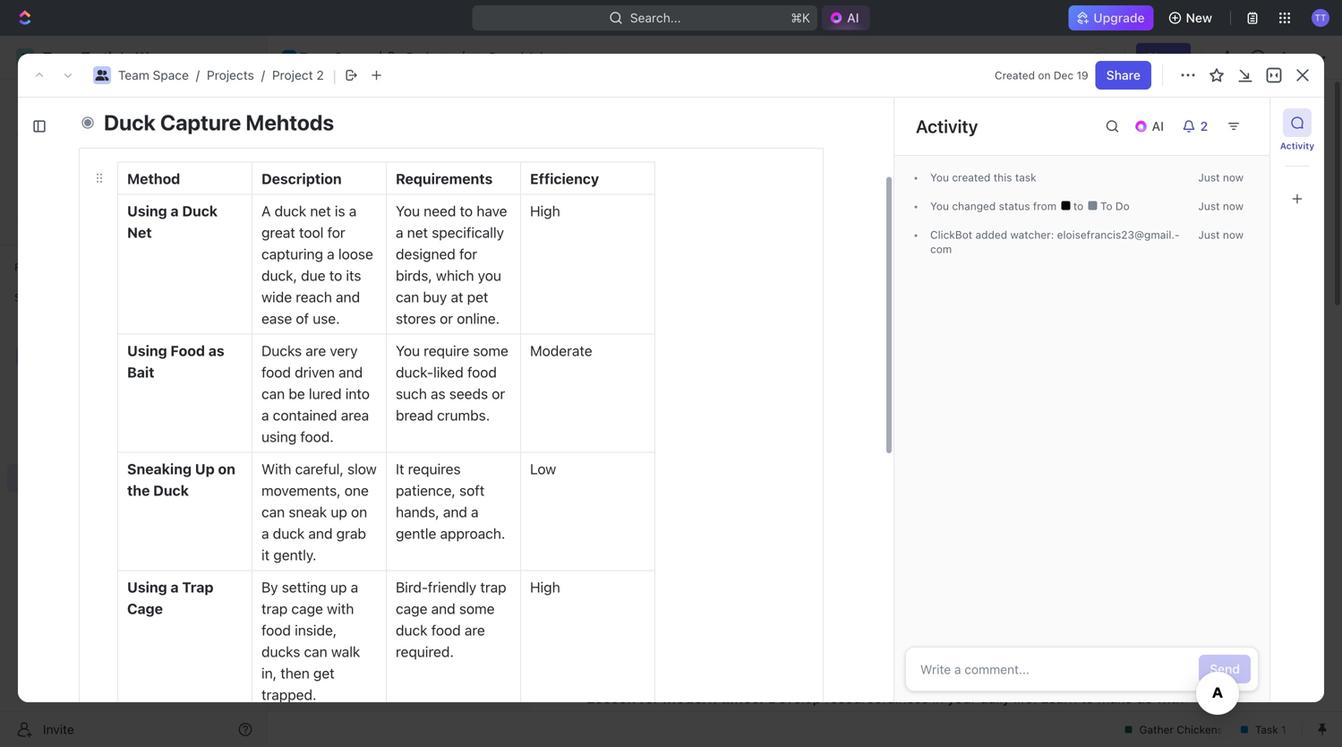 Task type: locate. For each thing, give the bounding box(es) containing it.
on left dec
[[1038, 69, 1051, 82]]

1 / from the left
[[196, 68, 200, 82]]

0 horizontal spatial of
[[296, 310, 309, 327]]

in left our at the right of the page
[[872, 455, 883, 472]]

1 horizontal spatial have
[[1022, 639, 1053, 656]]

1 vertical spatial apocalyptic
[[649, 618, 724, 635]]

0 vertical spatial are
[[306, 342, 326, 359]]

teach
[[627, 476, 663, 493]]

2 horizontal spatial team
[[300, 50, 331, 65]]

a duck net is a great tool for capturing a loose duck, due to its wide reach and ease of use.
[[262, 202, 377, 327]]

we down our at the right of the page
[[878, 476, 896, 493]]

food
[[262, 364, 291, 381], [468, 364, 497, 381], [262, 622, 291, 639], [431, 622, 461, 639]]

food down ducks
[[262, 364, 291, 381]]

up inside by setting up a trap cage with food inside, ducks can walk in, then get trapped.
[[330, 579, 347, 596]]

project inside team space / projects / project 2 |
[[272, 68, 313, 82]]

a right setting
[[351, 579, 358, 596]]

are down 'friendly'
[[465, 622, 485, 639]]

this
[[994, 171, 1013, 184]]

exception.
[[1101, 618, 1168, 635]]

sneaking up on the duck
[[127, 460, 239, 499]]

2 just from the top
[[1199, 200, 1220, 212]]

low
[[530, 460, 556, 477]]

0 horizontal spatial team
[[43, 349, 74, 364]]

0 horizontal spatial grand adventure
[[313, 200, 407, 214]]

2 vertical spatial grand
[[586, 232, 688, 275]]

0 vertical spatial team space link
[[300, 50, 371, 65]]

1 horizontal spatial with
[[1157, 689, 1184, 706]]

possible.
[[773, 711, 831, 728]]

0 horizontal spatial projects
[[54, 379, 101, 394]]

1 horizontal spatial space
[[153, 68, 189, 82]]

duck inside sneaking up on the duck
[[153, 482, 189, 499]]

of inside in a post-apocalyptic world, resource scarcity is often the norm rather than the exception. this teaches us the importance of being resourceful and using what we have effectively.
[[764, 639, 777, 656]]

duck inside bird-friendly trap cage and some duck food are required.
[[396, 622, 428, 639]]

0 horizontal spatial grand
[[313, 200, 347, 214]]

it down the
[[588, 476, 596, 493]]

1 horizontal spatial user group image
[[285, 54, 294, 61]]

1 vertical spatial using
[[926, 639, 961, 656]]

0 vertical spatial duck
[[275, 202, 307, 219]]

make
[[1098, 689, 1133, 706]]

such inside the post-apocalyptic world now exists only in our worst nightmares or top-rated tv shows, but it can teach us several life lessons. although we hope humanity never has to experience such a catastrophe, there's always something to learn.
[[1159, 476, 1190, 493]]

you inside you require some duck-liked food such as seeds or bread crumbs.
[[396, 342, 420, 359]]

0 horizontal spatial activity
[[916, 116, 978, 137]]

task sidebar navigation tab list
[[1278, 108, 1318, 213]]

top-
[[1045, 455, 1073, 472]]

0 horizontal spatial have
[[477, 202, 507, 219]]

using for net
[[127, 202, 167, 219]]

to do
[[1098, 200, 1130, 212]]

3 just from the top
[[1199, 228, 1220, 241]]

grand right 🥊
[[488, 50, 524, 65]]

lured
[[309, 385, 342, 402]]

by setting up a trap cage with food inside, ducks can walk in, then get trapped.
[[262, 579, 364, 703]]

2 left | on the left top
[[317, 68, 324, 82]]

you
[[478, 267, 501, 284]]

using inside using a trap cage
[[127, 579, 167, 596]]

2 horizontal spatial or
[[1028, 455, 1042, 472]]

pm
[[818, 296, 836, 311]]

and down soft
[[443, 503, 467, 520]]

1 horizontal spatial new
[[1186, 10, 1213, 25]]

0 horizontal spatial new
[[313, 229, 338, 242]]

approach.
[[440, 525, 505, 542]]

1 vertical spatial just
[[1199, 200, 1220, 212]]

can inside the ducks are very food driven and can be lured into a contained area using food.
[[262, 385, 285, 402]]

us inside the post-apocalyptic world now exists only in our worst nightmares or top-rated tv shows, but it can teach us several life lessons. although we hope humanity never has to experience such a catastrophe, there's always something to learn.
[[667, 476, 682, 493]]

0 horizontal spatial space
[[78, 349, 114, 364]]

0 vertical spatial apocalyptic
[[651, 455, 726, 472]]

0 vertical spatial it
[[588, 476, 596, 493]]

projects link down food
[[54, 373, 210, 401]]

resourceful
[[821, 639, 894, 656]]

0 horizontal spatial is
[[335, 202, 345, 219]]

1 vertical spatial share
[[1107, 68, 1141, 82]]

1 horizontal spatial cage
[[396, 600, 428, 617]]

0 horizontal spatial we
[[878, 476, 896, 493]]

net
[[310, 202, 331, 219], [407, 224, 428, 241]]

1 high from the top
[[530, 202, 560, 219]]

5:28
[[787, 296, 814, 311]]

2 high from the top
[[530, 579, 560, 596]]

is
[[335, 202, 345, 219], [887, 618, 897, 635]]

1 horizontal spatial team space
[[300, 50, 371, 65]]

it
[[588, 476, 596, 493], [262, 546, 270, 563]]

adventure right 🥊
[[527, 50, 588, 65]]

team space link inside tree
[[43, 342, 256, 371]]

2 using from the top
[[127, 342, 167, 359]]

0 vertical spatial of
[[296, 310, 309, 327]]

apocalyptic up importance
[[649, 618, 724, 635]]

project down project 2 link
[[280, 103, 323, 117]]

ease
[[262, 310, 292, 327]]

1 horizontal spatial we
[[1000, 639, 1018, 656]]

you for you require some duck-liked food such as seeds or bread crumbs.
[[396, 342, 420, 359]]

1 vertical spatial duck
[[273, 525, 305, 542]]

1 using from the top
[[127, 202, 167, 219]]

1 vertical spatial do
[[1137, 689, 1153, 706]]

have down rather
[[1022, 639, 1053, 656]]

new for new page
[[313, 229, 338, 242]]

from for status
[[1034, 200, 1057, 212]]

some inside bird-friendly trap cage and some duck food are required.
[[459, 600, 495, 617]]

1 vertical spatial grand adventure
[[586, 232, 868, 275]]

0 vertical spatial trap
[[480, 579, 507, 596]]

0 horizontal spatial using
[[262, 428, 297, 445]]

1 vertical spatial team
[[118, 68, 149, 82]]

are up driven
[[306, 342, 326, 359]]

learn.
[[858, 498, 894, 515]]

cage inside bird-friendly trap cage and some duck food are required.
[[396, 600, 428, 617]]

do right make
[[1137, 689, 1153, 706]]

you up clickbot
[[931, 200, 949, 212]]

rated
[[1073, 455, 1107, 472]]

using inside in a post-apocalyptic world, resource scarcity is often the norm rather than the exception. this teaches us the importance of being resourceful and using what we have effectively.
[[926, 639, 961, 656]]

a up by
[[262, 525, 269, 542]]

1 vertical spatial new
[[313, 229, 338, 242]]

can inside with careful, slow movements, one can sneak up on a duck and grab it gently.
[[262, 503, 285, 520]]

and down its
[[336, 288, 360, 305]]

to up eloisefrancis23@gmail.
[[1101, 200, 1113, 212]]

ducks are very food driven and can be lured into a contained area using food.
[[262, 342, 374, 445]]

ai
[[847, 10, 859, 25], [1152, 119, 1164, 133]]

home
[[43, 94, 77, 108]]

1 just from the top
[[1199, 171, 1220, 184]]

duck inside a duck net is a great tool for capturing a loose duck, due to its wide reach and ease of use.
[[275, 202, 307, 219]]

is inside a duck net is a great tool for capturing a loose duck, due to its wide reach and ease of use.
[[335, 202, 345, 219]]

using up bait
[[127, 342, 167, 359]]

0 vertical spatial with
[[327, 600, 354, 617]]

project 2
[[313, 172, 361, 185]]

ai right ⌘k at the right top
[[847, 10, 859, 25]]

duck up required.
[[396, 622, 428, 639]]

2 vertical spatial project
[[313, 172, 351, 185]]

duck down sneaking
[[153, 482, 189, 499]]

projects link up duck capture mehtods
[[207, 68, 254, 82]]

0 horizontal spatial ai
[[847, 10, 859, 25]]

user group image
[[285, 54, 294, 61], [18, 351, 32, 362]]

as down liked
[[431, 385, 446, 402]]

can
[[396, 288, 419, 305], [262, 385, 285, 402], [600, 476, 623, 493], [262, 503, 285, 520], [304, 643, 328, 660]]

less
[[588, 711, 613, 728]]

trap down by
[[262, 600, 288, 617]]

2 cage from the left
[[396, 600, 428, 617]]

page
[[341, 229, 368, 242]]

space left bait
[[78, 349, 114, 364]]

apocalypse
[[940, 342, 1094, 376]]

user group image
[[95, 70, 109, 81]]

0 vertical spatial projects link
[[407, 50, 454, 65]]

team up project 2 link
[[300, 50, 331, 65]]

share inside share button
[[1107, 68, 1141, 82]]

a inside you need to have a net specifically designed for birds, which you can buy at pet stores or online.
[[396, 224, 404, 241]]

2 right ai dropdown button
[[1201, 119, 1209, 133]]

add comment
[[605, 210, 686, 225]]

and down 'friendly'
[[431, 600, 456, 617]]

than
[[1044, 618, 1073, 635]]

0 vertical spatial team space
[[300, 50, 371, 65]]

1 horizontal spatial it
[[588, 476, 596, 493]]

post- up teach
[[616, 455, 651, 472]]

capturing
[[262, 245, 323, 262]]

duck left a
[[182, 202, 218, 219]]

we
[[878, 476, 896, 493], [1000, 639, 1018, 656]]

or left top-
[[1028, 455, 1042, 472]]

2 just now from the top
[[1199, 200, 1244, 212]]

contained
[[273, 407, 337, 424]]

from inside task sidebar content section
[[1034, 200, 1057, 212]]

apocalyptic
[[651, 455, 726, 472], [649, 618, 724, 635]]

with careful, slow movements, one can sneak up on a duck and grab it gently.
[[262, 460, 381, 563]]

a
[[171, 202, 179, 219], [349, 202, 357, 219], [396, 224, 404, 241], [327, 245, 335, 262], [262, 407, 269, 424], [1193, 476, 1201, 493], [471, 503, 479, 520], [262, 525, 269, 542], [171, 579, 179, 596], [351, 579, 358, 596], [603, 618, 611, 635]]

1 vertical spatial projects
[[207, 68, 254, 82]]

space inside tree
[[78, 349, 114, 364]]

humanity
[[936, 476, 996, 493]]

and down lesson
[[617, 711, 641, 728]]

adventure
[[527, 50, 588, 65], [350, 200, 407, 214], [695, 232, 868, 275]]

never
[[1000, 476, 1036, 493]]

duck up gently.
[[273, 525, 305, 542]]

food up required.
[[431, 622, 461, 639]]

you for you created this task
[[931, 171, 949, 184]]

sidebar navigation
[[0, 36, 268, 747]]

3 just now from the top
[[1199, 228, 1244, 241]]

0 vertical spatial projects
[[407, 50, 454, 65]]

as
[[209, 342, 225, 359], [431, 385, 446, 402], [695, 711, 710, 728], [754, 711, 769, 728]]

net up designed
[[407, 224, 428, 241]]

1 vertical spatial us
[[643, 639, 658, 656]]

2 vertical spatial 2
[[354, 172, 361, 185]]

1 horizontal spatial ai button
[[1127, 112, 1175, 141]]

team space inside tree
[[43, 349, 114, 364]]

much
[[714, 711, 750, 728]]

invite
[[43, 722, 74, 737]]

several
[[686, 476, 732, 493]]

team
[[300, 50, 331, 65], [118, 68, 149, 82], [43, 349, 74, 364]]

using up net
[[127, 202, 167, 219]]

such down but
[[1159, 476, 1190, 493]]

you for you
[[931, 200, 949, 212]]

a left contained
[[262, 407, 269, 424]]

capture
[[160, 110, 241, 135]]

exists
[[800, 455, 837, 472]]

/ left project 2 link
[[261, 68, 265, 82]]

0 vertical spatial in
[[872, 455, 883, 472]]

such up bread
[[396, 385, 427, 402]]

a inside with careful, slow movements, one can sneak up on a duck and grab it gently.
[[262, 525, 269, 542]]

of left being
[[764, 639, 777, 656]]

projects left bait
[[54, 379, 101, 394]]

using food as bait
[[127, 342, 228, 381]]

team space link for top user group icon
[[300, 50, 371, 65]]

0 vertical spatial 2
[[317, 68, 324, 82]]

to left make
[[1081, 689, 1094, 706]]

ai left 2 dropdown button
[[1152, 119, 1164, 133]]

food up seeds
[[468, 364, 497, 381]]

0 vertical spatial from
[[1034, 200, 1057, 212]]

moderate
[[530, 342, 593, 359]]

grand adventure up last updated: today at 5:28 pm
[[586, 232, 868, 275]]

1 cage from the left
[[291, 600, 323, 617]]

using up cage
[[127, 579, 167, 596]]

upgrade
[[1094, 10, 1145, 25]]

1 vertical spatial have
[[1022, 639, 1053, 656]]

can down the
[[600, 476, 623, 493]]

2 vertical spatial team
[[43, 349, 74, 364]]

project left | on the left top
[[272, 68, 313, 82]]

1 horizontal spatial trap
[[480, 579, 507, 596]]

projects up duck capture mehtods
[[207, 68, 254, 82]]

and inside with careful, slow movements, one can sneak up on a duck and grab it gently.
[[309, 525, 333, 542]]

duck inside with careful, slow movements, one can sneak up on a duck and grab it gently.
[[273, 525, 305, 542]]

1 vertical spatial it
[[262, 546, 270, 563]]

tt button
[[1307, 4, 1335, 32]]

team down spaces
[[43, 349, 74, 364]]

1 horizontal spatial /
[[261, 68, 265, 82]]

can inside you need to have a net specifically designed for birds, which you can buy at pet stores or online.
[[396, 288, 419, 305]]

at inside you need to have a net specifically designed for birds, which you can buy at pet stores or online.
[[451, 288, 464, 305]]

you inside you need to have a net specifically designed for birds, which you can buy at pet stores or online.
[[396, 202, 420, 219]]

1 vertical spatial duck
[[182, 202, 218, 219]]

and down sneak
[[309, 525, 333, 542]]

new inside button
[[1186, 10, 1213, 25]]

0 horizontal spatial 2
[[317, 68, 324, 82]]

have inside in a post-apocalyptic world, resource scarcity is often the norm rather than the exception. this teaches us the importance of being resourceful and using what we have effectively.
[[1022, 639, 1053, 656]]

and inside the ducks are very food driven and can be lured into a contained area using food.
[[339, 364, 363, 381]]

0 horizontal spatial it
[[262, 546, 270, 563]]

0 vertical spatial is
[[335, 202, 345, 219]]

in left the your
[[933, 689, 944, 706]]

lesson for modern times:
[[588, 689, 765, 706]]

always
[[722, 498, 765, 515]]

have up specifically
[[477, 202, 507, 219]]

ai button down share button
[[1127, 112, 1175, 141]]

provide
[[313, 143, 353, 156]]

to left to do
[[1074, 200, 1087, 212]]

0 horizontal spatial adventure
[[350, 200, 407, 214]]

gentle
[[396, 525, 437, 542]]

the down sneaking
[[127, 482, 150, 499]]

a right in
[[603, 618, 611, 635]]

great
[[262, 224, 295, 241]]

duck down user group image
[[104, 110, 156, 135]]

apocalyptic up several
[[651, 455, 726, 472]]

of inside a duck net is a great tool for capturing a loose duck, due to its wide reach and ease of use.
[[296, 310, 309, 327]]

0 horizontal spatial us
[[643, 639, 658, 656]]

as down times:
[[754, 711, 769, 728]]

0 vertical spatial us
[[667, 476, 682, 493]]

in inside the post-apocalyptic world now exists only in our worst nightmares or top-rated tv shows, but it can teach us several life lessons. although we hope humanity never has to experience such a catastrophe, there's always something to learn.
[[872, 455, 883, 472]]

eloisefrancis23@gmail.
[[1057, 228, 1180, 241]]

cage
[[127, 600, 163, 617]]

catastrophe,
[[588, 498, 669, 515]]

0 vertical spatial duck
[[104, 110, 156, 135]]

cage down bird-
[[396, 600, 428, 617]]

0 vertical spatial or
[[440, 310, 453, 327]]

user group image inside tree
[[18, 351, 32, 362]]

at left '5:28'
[[772, 296, 784, 311]]

you up duck- at the left of the page
[[396, 342, 420, 359]]

bird-friendly trap cage and some duck food are required.
[[396, 579, 510, 660]]

1 vertical spatial is
[[887, 618, 897, 635]]

project for project 2
[[313, 172, 351, 185]]

1 horizontal spatial is
[[887, 618, 897, 635]]

you for you need to have a net specifically designed for birds, which you can buy at pet stores or online.
[[396, 202, 420, 219]]

1 just now from the top
[[1199, 171, 1244, 184]]

adventure up page
[[350, 200, 407, 214]]

from inside life lessons from the post-apocalypse for modern times
[[755, 342, 815, 376]]

1 vertical spatial or
[[492, 385, 505, 402]]

created
[[952, 171, 991, 184]]

projects link
[[407, 50, 454, 65], [207, 68, 254, 82], [54, 373, 210, 401]]

to inside a duck net is a great tool for capturing a loose duck, due to its wide reach and ease of use.
[[329, 267, 342, 284]]

0 horizontal spatial user group image
[[18, 351, 32, 362]]

0 vertical spatial have
[[477, 202, 507, 219]]

space up 'home' link
[[153, 68, 189, 82]]

or inside you require some duck-liked food such as seeds or bread crumbs.
[[492, 385, 505, 402]]

0 vertical spatial do
[[1116, 200, 1130, 212]]

0 vertical spatial space
[[335, 50, 371, 65]]

2 horizontal spatial grand
[[586, 232, 688, 275]]

0 vertical spatial on
[[1038, 69, 1051, 82]]

it left gently.
[[262, 546, 270, 563]]

or right seeds
[[492, 385, 505, 402]]

a up designed
[[396, 224, 404, 241]]

do
[[1116, 200, 1130, 212], [1137, 689, 1153, 706]]

new left page
[[313, 229, 338, 242]]

tree
[[7, 312, 260, 554]]

a inside in a post-apocalyptic world, resource scarcity is often the norm rather than the exception. this teaches us the importance of being resourceful and using what we have effectively.
[[603, 618, 611, 635]]

or inside the post-apocalyptic world now exists only in our worst nightmares or top-rated tv shows, but it can teach us several life lessons. although we hope humanity never has to experience such a catastrophe, there's always something to learn.
[[1028, 455, 1042, 472]]

1 vertical spatial net
[[407, 224, 428, 241]]

0 vertical spatial up
[[331, 503, 347, 520]]

0 vertical spatial user group image
[[285, 54, 294, 61]]

using inside the ducks are very food driven and can be lured into a contained area using food.
[[262, 428, 297, 445]]

space
[[335, 50, 371, 65], [153, 68, 189, 82], [78, 349, 114, 364]]

us right teaches
[[643, 639, 658, 656]]

task sidebar content section
[[890, 98, 1270, 702]]

2 vertical spatial on
[[351, 503, 367, 520]]

project 2 link
[[272, 68, 324, 82]]

on down one
[[351, 503, 367, 520]]

share right 19
[[1107, 68, 1141, 82]]

do up eloisefrancis23@gmail.
[[1116, 200, 1130, 212]]

duck inside using a duck net
[[182, 202, 218, 219]]

post- up teaches
[[614, 618, 649, 635]]

inside,
[[295, 622, 337, 639]]

now inside the post-apocalyptic world now exists only in our worst nightmares or top-rated tv shows, but it can teach us several life lessons. although we hope humanity never has to experience such a catastrophe, there's always something to learn.
[[769, 455, 796, 472]]

0 horizontal spatial or
[[440, 310, 453, 327]]

do inside task sidebar content section
[[1116, 200, 1130, 212]]

2 right description
[[354, 172, 361, 185]]

resource
[[771, 618, 828, 635]]

friendly
[[428, 579, 477, 596]]

watcher:
[[1011, 228, 1054, 241]]

a inside the ducks are very food driven and can be lured into a contained area using food.
[[262, 407, 269, 424]]

projects left 🥊
[[407, 50, 454, 65]]

1 vertical spatial just now
[[1199, 200, 1244, 212]]

and inside it requires patience, soft hands, and a gentle approach.
[[443, 503, 467, 520]]

1 horizontal spatial net
[[407, 224, 428, 241]]

food up ducks
[[262, 622, 291, 639]]

from for lessons
[[755, 342, 815, 376]]

1 vertical spatial grand
[[313, 200, 347, 214]]

net up tool
[[310, 202, 331, 219]]

1 vertical spatial with
[[1157, 689, 1184, 706]]

grand down the add comment at the top
[[586, 232, 688, 275]]

new
[[1186, 10, 1213, 25], [313, 229, 338, 242]]

team up 'home' link
[[118, 68, 149, 82]]

0 vertical spatial post-
[[616, 455, 651, 472]]

⌘k
[[791, 10, 811, 25]]

team space left bait
[[43, 349, 114, 364]]

you left need
[[396, 202, 420, 219]]

1 vertical spatial on
[[218, 460, 235, 477]]

a down but
[[1193, 476, 1201, 493]]

1 vertical spatial some
[[459, 600, 495, 617]]

2 horizontal spatial on
[[1038, 69, 1051, 82]]

0 horizontal spatial ai button
[[822, 5, 870, 30]]

project for project notes
[[280, 103, 323, 117]]

using a duck net
[[127, 202, 221, 241]]

search...
[[630, 10, 681, 25]]

|
[[333, 66, 337, 84]]

0 horizontal spatial team space
[[43, 349, 114, 364]]

new for new
[[1186, 10, 1213, 25]]

us
[[667, 476, 682, 493], [643, 639, 658, 656]]

1 horizontal spatial from
[[1034, 200, 1057, 212]]

can left "be"
[[262, 385, 285, 402]]

and inside bird-friendly trap cage and some duck food are required.
[[431, 600, 456, 617]]

just for added watcher:
[[1199, 228, 1220, 241]]

0 horizontal spatial from
[[755, 342, 815, 376]]

up up grab
[[331, 503, 347, 520]]

0 horizontal spatial in
[[872, 455, 883, 472]]

to up specifically
[[460, 202, 473, 219]]

tree containing team space
[[7, 312, 260, 554]]

3 using from the top
[[127, 579, 167, 596]]

a left trap
[[171, 579, 179, 596]]

post- inside in a post-apocalyptic world, resource scarcity is often the norm rather than the exception. this teaches us the importance of being resourceful and using what we have effectively.
[[614, 618, 649, 635]]

trap right 'friendly'
[[480, 579, 507, 596]]

space up | on the left top
[[335, 50, 371, 65]]

and down "often" in the bottom of the page
[[898, 639, 922, 656]]

using inside using a duck net
[[127, 202, 167, 219]]

a inside by setting up a trap cage with food inside, ducks can walk in, then get trapped.
[[351, 579, 358, 596]]

team space
[[300, 50, 371, 65], [43, 349, 114, 364]]

0 horizontal spatial on
[[218, 460, 235, 477]]

activity inside task sidebar navigation tab list
[[1281, 141, 1315, 151]]

1 horizontal spatial in
[[933, 689, 944, 706]]



Task type: vqa. For each thing, say whether or not it's contained in the screenshot.


Task type: describe. For each thing, give the bounding box(es) containing it.
although
[[815, 476, 874, 493]]

up
[[195, 460, 215, 477]]

team space for top user group icon
[[300, 50, 371, 65]]

just now for changed status from
[[1199, 200, 1244, 212]]

on inside with careful, slow movements, one can sneak up on a duck and grab it gently.
[[351, 503, 367, 520]]

2 vertical spatial projects link
[[54, 373, 210, 401]]

2 horizontal spatial projects
[[407, 50, 454, 65]]

trapped.
[[262, 686, 317, 703]]

0 vertical spatial adventure
[[527, 50, 588, 65]]

and inside develop resourcefulness in your daily life. learn to make do with less and recycle as much as possible.
[[617, 711, 641, 728]]

it
[[396, 460, 404, 477]]

on inside sneaking up on the duck
[[218, 460, 235, 477]]

as down modern at bottom
[[695, 711, 710, 728]]

high for bird-friendly trap cage and some duck food are required.
[[530, 579, 560, 596]]

us inside in a post-apocalyptic world, resource scarcity is often the norm rather than the exception. this teaches us the importance of being resourceful and using what we have effectively.
[[643, 639, 658, 656]]

there's
[[673, 498, 718, 515]]

for inside life lessons from the post-apocalypse for modern times
[[1100, 342, 1135, 376]]

is inside in a post-apocalyptic world, resource scarcity is often the norm rather than the exception. this teaches us the importance of being resourceful and using what we have effectively.
[[887, 618, 897, 635]]

ducks
[[262, 643, 300, 660]]

as inside you require some duck-liked food such as seeds or bread crumbs.
[[431, 385, 446, 402]]

to inside you need to have a net specifically designed for birds, which you can buy at pet stores or online.
[[460, 202, 473, 219]]

now for created this task
[[1223, 171, 1244, 184]]

just now for added watcher:
[[1199, 228, 1244, 241]]

setting
[[282, 579, 327, 596]]

the left "norm"
[[939, 618, 960, 635]]

the post-apocalyptic world now exists only in our worst nightmares or top-rated tv shows, but it can teach us several life lessons. although we hope humanity never has to experience such a catastrophe, there's always something to learn.
[[588, 455, 1207, 515]]

we inside the post-apocalyptic world now exists only in our worst nightmares or top-rated tv shows, but it can teach us several life lessons. although we hope humanity never has to experience such a catastrophe, there's always something to learn.
[[878, 476, 896, 493]]

a inside it requires patience, soft hands, and a gentle approach.
[[471, 503, 479, 520]]

in,
[[262, 665, 277, 682]]

rather
[[1001, 618, 1040, 635]]

daily
[[980, 689, 1011, 706]]

updated:
[[675, 296, 729, 311]]

now for changed status from
[[1223, 200, 1244, 212]]

movements,
[[262, 482, 341, 499]]

a
[[262, 202, 271, 219]]

project notes
[[280, 103, 361, 117]]

0 vertical spatial ai button
[[822, 5, 870, 30]]

duck capture mehtods
[[104, 110, 334, 135]]

0 vertical spatial team
[[300, 50, 331, 65]]

it requires patience, soft hands, and a gentle approach.
[[396, 460, 505, 542]]

food inside the ducks are very food driven and can be lured into a contained area using food.
[[262, 364, 291, 381]]

bait
[[127, 364, 154, 381]]

2 inside dropdown button
[[1201, 119, 1209, 133]]

lesson
[[588, 689, 637, 706]]

inbox link
[[7, 117, 260, 146]]

post- inside the post-apocalyptic world now exists only in our worst nightmares or top-rated tv shows, but it can teach us several life lessons. although we hope humanity never has to experience such a catastrophe, there's always something to learn.
[[616, 455, 651, 472]]

1 horizontal spatial 2
[[354, 172, 361, 185]]

a inside using a trap cage
[[171, 579, 179, 596]]

resourcefulness
[[606, 558, 774, 583]]

space inside team space / projects / project 2 |
[[153, 68, 189, 82]]

using for bait
[[127, 342, 167, 359]]

into
[[345, 385, 370, 402]]

to right has
[[1067, 476, 1080, 493]]

ai inside dropdown button
[[1152, 119, 1164, 133]]

0 vertical spatial grand adventure
[[313, 200, 407, 214]]

buy
[[423, 288, 447, 305]]

projects inside tree
[[54, 379, 101, 394]]

patience,
[[396, 482, 456, 499]]

team space link for user group image
[[118, 68, 189, 82]]

the inside life lessons from the post-apocalypse for modern times
[[821, 342, 864, 376]]

created
[[995, 69, 1035, 82]]

space for top user group icon
[[335, 50, 371, 65]]

efficiency
[[530, 170, 599, 187]]

something
[[769, 498, 837, 515]]

in inside develop resourcefulness in your daily life. learn to make do with less and recycle as much as possible.
[[933, 689, 944, 706]]

net inside you need to have a net specifically designed for birds, which you can buy at pet stores or online.
[[407, 224, 428, 241]]

the inside sneaking up on the duck
[[127, 482, 150, 499]]

changed
[[952, 200, 996, 212]]

with inside develop resourcefulness in your daily life. learn to make do with less and recycle as much as possible.
[[1157, 689, 1184, 706]]

1 vertical spatial projects link
[[207, 68, 254, 82]]

life.
[[1014, 689, 1037, 706]]

a inside the post-apocalyptic world now exists only in our worst nightmares or top-rated tv shows, but it can teach us several life lessons. although we hope humanity never has to experience such a catastrophe, there's always something to learn.
[[1193, 476, 1201, 493]]

cage inside by setting up a trap cage with food inside, ducks can walk in, then get trapped.
[[291, 600, 323, 617]]

as inside using food as bait
[[209, 342, 225, 359]]

team inside sidebar navigation
[[43, 349, 74, 364]]

up inside with careful, slow movements, one can sneak up on a duck and grab it gently.
[[331, 503, 347, 520]]

new page
[[313, 229, 368, 242]]

nightmares
[[952, 455, 1024, 472]]

a up page
[[349, 202, 357, 219]]

learn
[[1041, 689, 1078, 706]]

are inside bird-friendly trap cage and some duck food are required.
[[465, 622, 485, 639]]

you require some duck-liked food such as seeds or bread crumbs.
[[396, 342, 512, 424]]

0 vertical spatial share
[[1146, 50, 1181, 64]]

you need to have a net specifically designed for birds, which you can buy at pet stores or online.
[[396, 202, 511, 327]]

team inside team space / projects / project 2 |
[[118, 68, 149, 82]]

can inside the post-apocalyptic world now exists only in our worst nightmares or top-rated tv shows, but it can teach us several life lessons. although we hope humanity never has to experience such a catastrophe, there's always something to learn.
[[600, 476, 623, 493]]

2 vertical spatial adventure
[[695, 232, 868, 275]]

team space for user group icon inside the tree
[[43, 349, 114, 364]]

upgrade link
[[1069, 5, 1154, 30]]

projects inside team space / projects / project 2 |
[[207, 68, 254, 82]]

food inside by setting up a trap cage with food inside, ducks can walk in, then get trapped.
[[262, 622, 291, 639]]

driven
[[295, 364, 335, 381]]

to down although
[[841, 498, 854, 515]]

high for you need to have a net specifically designed for birds, which you can buy at pet stores or online.
[[530, 202, 560, 219]]

are inside the ducks are very food driven and can be lured into a contained area using food.
[[306, 342, 326, 359]]

specifically
[[432, 224, 504, 241]]

home link
[[7, 87, 260, 116]]

and inside in a post-apocalyptic world, resource scarcity is often the norm rather than the exception. this teaches us the importance of being resourceful and using what we have effectively.
[[898, 639, 922, 656]]

area
[[341, 407, 369, 424]]

then
[[281, 665, 310, 682]]

the up lesson for modern times:
[[662, 639, 683, 656]]

teaches
[[588, 639, 639, 656]]

apocalyptic inside in a post-apocalyptic world, resource scarcity is often the norm rather than the exception. this teaches us the importance of being resourceful and using what we have effectively.
[[649, 618, 724, 635]]

some inside you require some duck-liked food such as seeds or bread crumbs.
[[473, 342, 509, 359]]

description
[[262, 170, 342, 187]]

which
[[436, 267, 474, 284]]

share button
[[1096, 61, 1152, 90]]

with
[[262, 460, 291, 477]]

times
[[694, 385, 773, 419]]

1 horizontal spatial at
[[772, 296, 784, 311]]

to inside develop resourcefulness in your daily life. learn to make do with less and recycle as much as possible.
[[1081, 689, 1094, 706]]

tv
[[1111, 455, 1129, 472]]

careful,
[[295, 460, 344, 477]]

2 inside team space / projects / project 2 |
[[317, 68, 324, 82]]

life lessons from the post-apocalypse for modern times
[[588, 342, 1141, 419]]

it inside with careful, slow movements, one can sneak up on a duck and grab it gently.
[[262, 546, 270, 563]]

add
[[605, 210, 629, 225]]

clickbot
[[931, 228, 973, 241]]

activity inside task sidebar content section
[[916, 116, 978, 137]]

1 horizontal spatial grand
[[488, 50, 524, 65]]

now for added watcher:
[[1223, 228, 1244, 241]]

with inside by setting up a trap cage with food inside, ducks can walk in, then get trapped.
[[327, 600, 354, 617]]

bird-
[[396, 579, 428, 596]]

ducks
[[262, 342, 302, 359]]

for inside a duck net is a great tool for capturing a loose duck, due to its wide reach and ease of use.
[[327, 224, 345, 241]]

world,
[[728, 618, 768, 635]]

sneak
[[289, 503, 327, 520]]

1 vertical spatial ai button
[[1127, 112, 1175, 141]]

resourcefulness
[[825, 689, 929, 706]]

trap
[[182, 579, 214, 596]]

status
[[999, 200, 1030, 212]]

or inside you need to have a net specifically designed for birds, which you can buy at pet stores or online.
[[440, 310, 453, 327]]

has
[[1040, 476, 1063, 493]]

net inside a duck net is a great tool for capturing a loose duck, due to its wide reach and ease of use.
[[310, 202, 331, 219]]

food inside you require some duck-liked food such as seeds or bread crumbs.
[[468, 364, 497, 381]]

team space link for user group icon inside the tree
[[43, 342, 256, 371]]

comment
[[632, 210, 686, 225]]

designed
[[396, 245, 456, 262]]

tt
[[1315, 12, 1327, 23]]

tree inside sidebar navigation
[[7, 312, 260, 554]]

by
[[262, 579, 278, 596]]

grab
[[336, 525, 366, 542]]

and inside a duck net is a great tool for capturing a loose duck, due to its wide reach and ease of use.
[[336, 288, 360, 305]]

food inside bird-friendly trap cage and some duck food are required.
[[431, 622, 461, 639]]

trap inside bird-friendly trap cage and some duck food are required.
[[480, 579, 507, 596]]

a inside using a duck net
[[171, 202, 179, 219]]

duck,
[[262, 267, 297, 284]]

a down the new page at the left
[[327, 245, 335, 262]]

its
[[346, 267, 361, 284]]

importance
[[686, 639, 760, 656]]

it inside the post-apocalyptic world now exists only in our worst nightmares or top-rated tv shows, but it can teach us several life lessons. although we hope humanity never has to experience such a catastrophe, there's always something to learn.
[[588, 476, 596, 493]]

recycle
[[645, 711, 692, 728]]

in
[[588, 618, 599, 635]]

such inside you require some duck-liked food such as seeds or bread crumbs.
[[396, 385, 427, 402]]

for inside you need to have a net specifically designed for birds, which you can buy at pet stores or online.
[[460, 245, 477, 262]]

soft
[[460, 482, 485, 499]]

do inside develop resourcefulness in your daily life. learn to make do with less and recycle as much as possible.
[[1137, 689, 1153, 706]]

wide
[[262, 288, 292, 305]]

space for user group icon inside the tree
[[78, 349, 114, 364]]

develop resourcefulness in your daily life. learn to make do with less and recycle as much as possible.
[[588, 689, 1188, 728]]

trap inside by setting up a trap cage with food inside, ducks can walk in, then get trapped.
[[262, 600, 288, 617]]

1 horizontal spatial grand adventure
[[586, 232, 868, 275]]

just for changed status from
[[1199, 200, 1220, 212]]

2 / from the left
[[261, 68, 265, 82]]

1 vertical spatial adventure
[[350, 200, 407, 214]]

using a trap cage
[[127, 579, 217, 617]]

last updated: today at 5:28 pm
[[647, 296, 836, 311]]

we inside in a post-apocalyptic world, resource scarcity is often the norm rather than the exception. this teaches us the importance of being resourceful and using what we have effectively.
[[1000, 639, 1018, 656]]

the up effectively.
[[1076, 618, 1097, 635]]

have inside you need to have a net specifically designed for birds, which you can buy at pet stores or online.
[[477, 202, 507, 219]]

added watcher:
[[973, 228, 1057, 241]]

hands,
[[396, 503, 439, 520]]

apocalyptic inside the post-apocalyptic world now exists only in our worst nightmares or top-rated tv shows, but it can teach us several life lessons. although we hope humanity never has to experience such a catastrophe, there's always something to learn.
[[651, 455, 726, 472]]

stores
[[396, 310, 436, 327]]

can inside by setting up a trap cage with food inside, ducks can walk in, then get trapped.
[[304, 643, 328, 660]]

require
[[424, 342, 469, 359]]

using for cage
[[127, 579, 167, 596]]

changed status from
[[949, 200, 1060, 212]]

the
[[588, 455, 612, 472]]

this
[[1172, 618, 1199, 635]]



